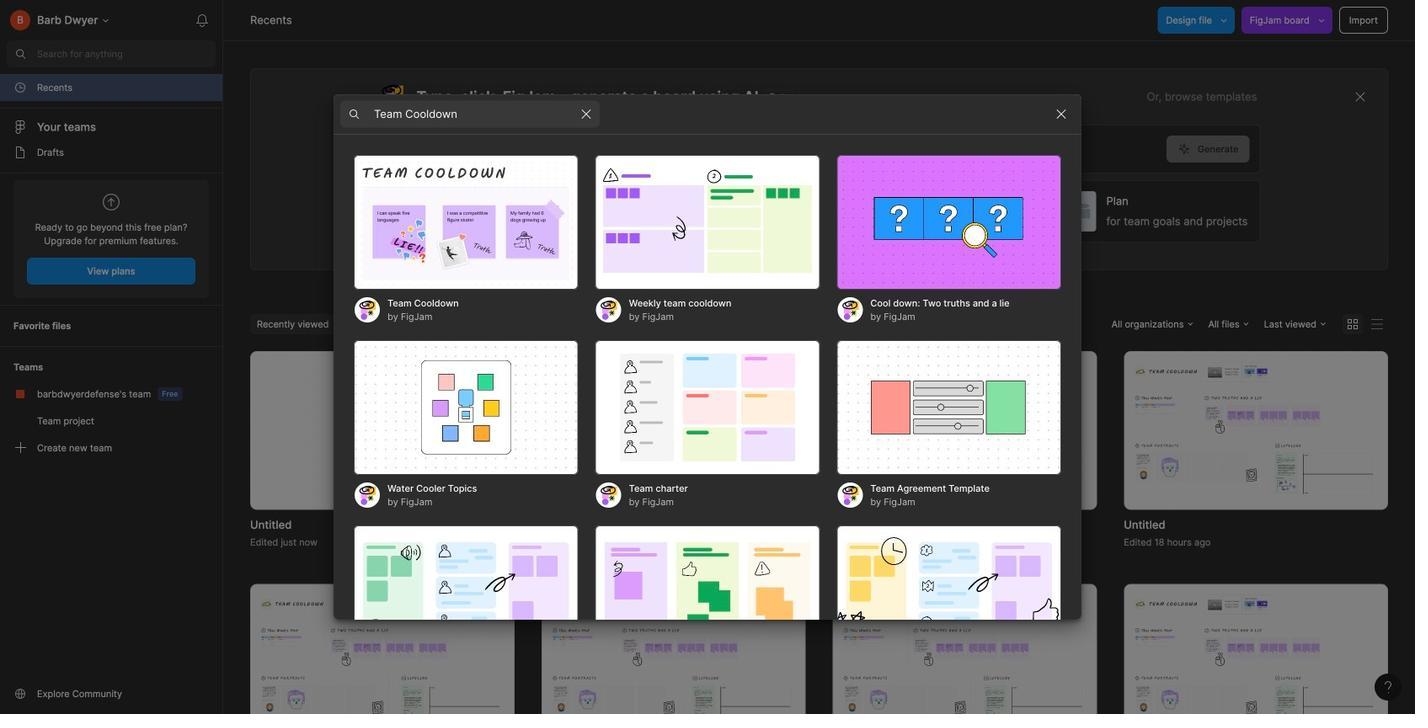Task type: locate. For each thing, give the bounding box(es) containing it.
weekly team cooldown image
[[595, 155, 820, 290]]

cool down: two truths and a lie image
[[837, 155, 1062, 290]]

search 32 image
[[7, 40, 34, 67]]

dialog
[[334, 94, 1082, 714]]

team weekly image
[[354, 526, 579, 660]]

Search for anything text field
[[37, 47, 216, 61]]

team charter image
[[595, 340, 820, 475]]

community 16 image
[[13, 687, 27, 701]]

team cooldown image
[[354, 155, 579, 290]]

team stand up image
[[595, 526, 820, 660]]

Search templates text field
[[374, 104, 573, 124]]

bell 32 image
[[189, 7, 216, 34]]

water cooler topics image
[[354, 340, 579, 475]]

file thumbnail image
[[550, 362, 797, 499], [841, 362, 1089, 499], [1133, 362, 1380, 499], [259, 595, 506, 714], [550, 595, 797, 714], [841, 595, 1089, 714], [1133, 595, 1380, 714]]



Task type: describe. For each thing, give the bounding box(es) containing it.
recent 16 image
[[13, 81, 27, 94]]

Ex: A weekly team meeting, starting with an ice breaker field
[[379, 126, 1167, 173]]

page 16 image
[[13, 146, 27, 159]]

team meeting agenda image
[[837, 526, 1062, 660]]

team agreement template image
[[837, 340, 1062, 475]]



